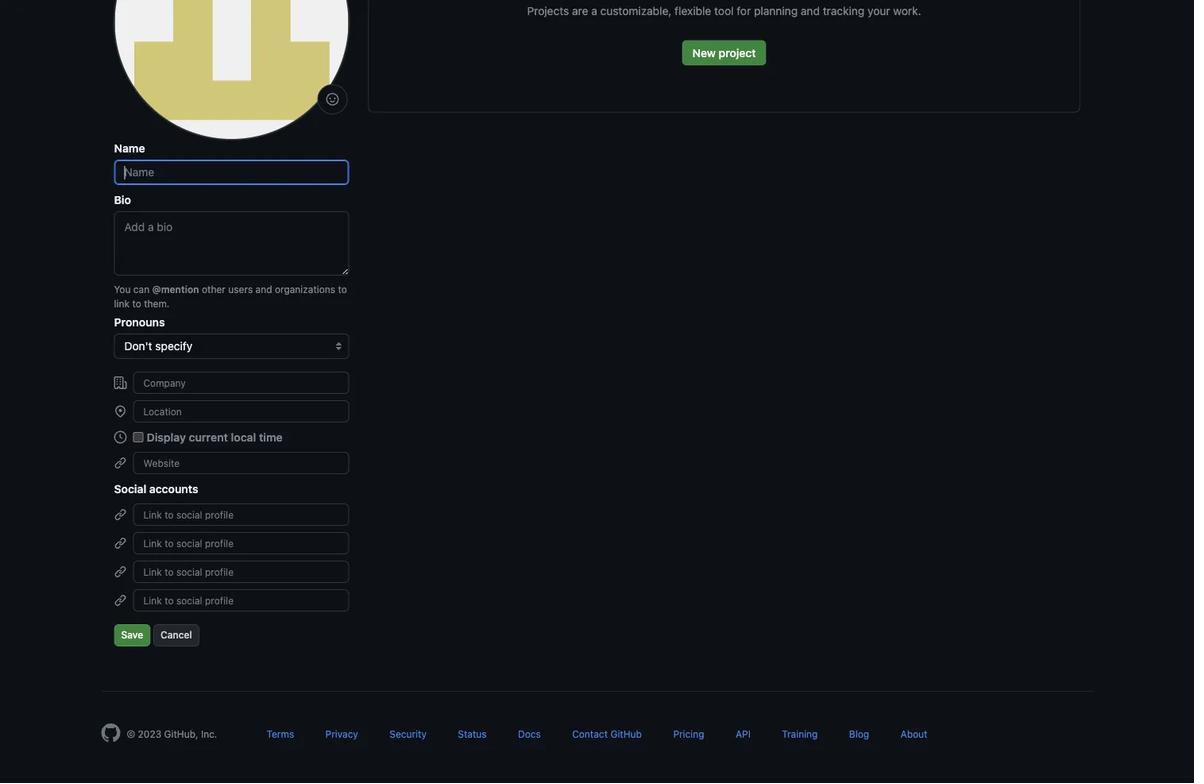 Task type: locate. For each thing, give the bounding box(es) containing it.
1 link to social profile text field from the top
[[133, 561, 349, 583]]

display
[[147, 431, 186, 444]]

inc.
[[201, 729, 217, 740]]

name
[[114, 141, 145, 155]]

2 social account image from the top
[[114, 594, 127, 607]]

Link to social profile text field
[[133, 561, 349, 583], [133, 590, 349, 612]]

social account image down social
[[114, 509, 127, 521]]

and left tracking
[[801, 4, 820, 17]]

change your avatar image
[[114, 0, 349, 140]]

homepage image
[[101, 724, 120, 743]]

0 vertical spatial link to social profile text field
[[133, 504, 349, 526]]

to right organizations
[[338, 284, 347, 295]]

0 vertical spatial social account image
[[114, 509, 127, 521]]

training
[[782, 729, 818, 740]]

Display current local time checkbox
[[133, 432, 143, 443]]

api
[[736, 729, 751, 740]]

link to social profile text field for 1st social account icon from the bottom of the page
[[133, 590, 349, 612]]

footer
[[89, 691, 1106, 783]]

Company field
[[133, 372, 349, 394]]

1 horizontal spatial and
[[801, 4, 820, 17]]

2 link to social profile text field from the top
[[133, 532, 349, 555]]

status link
[[458, 729, 487, 740]]

pricing
[[673, 729, 705, 740]]

api link
[[736, 729, 751, 740]]

© 2023 github, inc.
[[127, 729, 217, 740]]

users
[[228, 284, 253, 295]]

Link to social profile text field
[[133, 504, 349, 526], [133, 532, 349, 555]]

github
[[611, 729, 642, 740]]

link to social profile text field for 1st social account image
[[133, 504, 349, 526]]

terms
[[267, 729, 294, 740]]

are
[[572, 4, 588, 17]]

link image
[[114, 457, 127, 470]]

and right users
[[256, 284, 272, 295]]

1 link to social profile text field from the top
[[133, 504, 349, 526]]

footer containing © 2023 github, inc.
[[89, 691, 1106, 783]]

training link
[[782, 729, 818, 740]]

work.
[[893, 4, 921, 17]]

about link
[[901, 729, 928, 740]]

blog link
[[849, 729, 869, 740]]

and
[[801, 4, 820, 17], [256, 284, 272, 295]]

social account image down social
[[114, 537, 127, 550]]

cancel
[[161, 630, 192, 641]]

you
[[114, 284, 131, 295]]

smiley image
[[326, 93, 339, 106]]

social account image up save
[[114, 566, 127, 579]]

social
[[114, 482, 146, 495]]

0 horizontal spatial and
[[256, 284, 272, 295]]

location image
[[114, 405, 127, 418]]

2 link to social profile text field from the top
[[133, 590, 349, 612]]

social account image
[[114, 537, 127, 550], [114, 594, 127, 607]]

cancel button
[[153, 625, 199, 647]]

docs
[[518, 729, 541, 740]]

contact
[[572, 729, 608, 740]]

2 social account image from the top
[[114, 566, 127, 579]]

accounts
[[149, 482, 198, 495]]

link to social profile text field for first social account icon
[[133, 532, 349, 555]]

privacy
[[325, 729, 358, 740]]

local
[[231, 431, 256, 444]]

1 vertical spatial to
[[132, 298, 141, 309]]

1 vertical spatial social account image
[[114, 594, 127, 607]]

current
[[189, 431, 228, 444]]

@mention
[[152, 284, 199, 295]]

1 vertical spatial link to social profile text field
[[133, 532, 349, 555]]

new project button
[[682, 40, 766, 66]]

customizable,
[[600, 4, 672, 17]]

social account image up save
[[114, 594, 127, 607]]

0 vertical spatial social account image
[[114, 537, 127, 550]]

to right link
[[132, 298, 141, 309]]

organizations
[[275, 284, 335, 295]]

status
[[458, 729, 487, 740]]

1 vertical spatial link to social profile text field
[[133, 590, 349, 612]]

to
[[338, 284, 347, 295], [132, 298, 141, 309]]

for
[[737, 4, 751, 17]]

0 vertical spatial link to social profile text field
[[133, 561, 349, 583]]

1 vertical spatial and
[[256, 284, 272, 295]]

0 vertical spatial to
[[338, 284, 347, 295]]

a
[[591, 4, 597, 17]]

1 vertical spatial social account image
[[114, 566, 127, 579]]

and inside 'other users and organizations to link to them.'
[[256, 284, 272, 295]]

0 vertical spatial and
[[801, 4, 820, 17]]

organization image
[[114, 377, 127, 389]]

Bio text field
[[114, 211, 349, 276]]

social account image
[[114, 509, 127, 521], [114, 566, 127, 579]]



Task type: describe. For each thing, give the bounding box(es) containing it.
blog
[[849, 729, 869, 740]]

Location field
[[133, 401, 349, 423]]

link to social profile text field for first social account image from the bottom of the page
[[133, 561, 349, 583]]

projects are a customizable, flexible tool for planning and tracking your work.
[[527, 4, 921, 17]]

Website field
[[133, 452, 349, 474]]

pronouns
[[114, 315, 165, 329]]

them.
[[144, 298, 170, 309]]

1 social account image from the top
[[114, 509, 127, 521]]

planning
[[754, 4, 798, 17]]

you can @mention
[[114, 284, 199, 295]]

tracking
[[823, 4, 865, 17]]

your
[[868, 4, 890, 17]]

display current local time
[[147, 431, 283, 444]]

tool
[[714, 4, 734, 17]]

1 social account image from the top
[[114, 537, 127, 550]]

github,
[[164, 729, 198, 740]]

Name field
[[114, 160, 349, 185]]

0 horizontal spatial to
[[132, 298, 141, 309]]

new
[[693, 46, 716, 59]]

new project
[[693, 46, 756, 59]]

project
[[719, 46, 756, 59]]

bio
[[114, 193, 131, 206]]

docs link
[[518, 729, 541, 740]]

security
[[390, 729, 427, 740]]

social accounts
[[114, 482, 198, 495]]

time
[[259, 431, 283, 444]]

flexible
[[675, 4, 711, 17]]

about
[[901, 729, 928, 740]]

projects
[[527, 4, 569, 17]]

save
[[121, 630, 143, 641]]

privacy link
[[325, 729, 358, 740]]

save button
[[114, 625, 150, 647]]

terms link
[[267, 729, 294, 740]]

©
[[127, 729, 135, 740]]

contact github link
[[572, 729, 642, 740]]

contact github
[[572, 729, 642, 740]]

other users and organizations to link to them.
[[114, 284, 347, 309]]

security link
[[390, 729, 427, 740]]

link
[[114, 298, 130, 309]]

other
[[202, 284, 226, 295]]

clock image
[[114, 431, 127, 444]]

pricing link
[[673, 729, 705, 740]]

1 horizontal spatial to
[[338, 284, 347, 295]]

can
[[133, 284, 150, 295]]

2023
[[138, 729, 161, 740]]



Task type: vqa. For each thing, say whether or not it's contained in the screenshot.
the smiley image
yes



